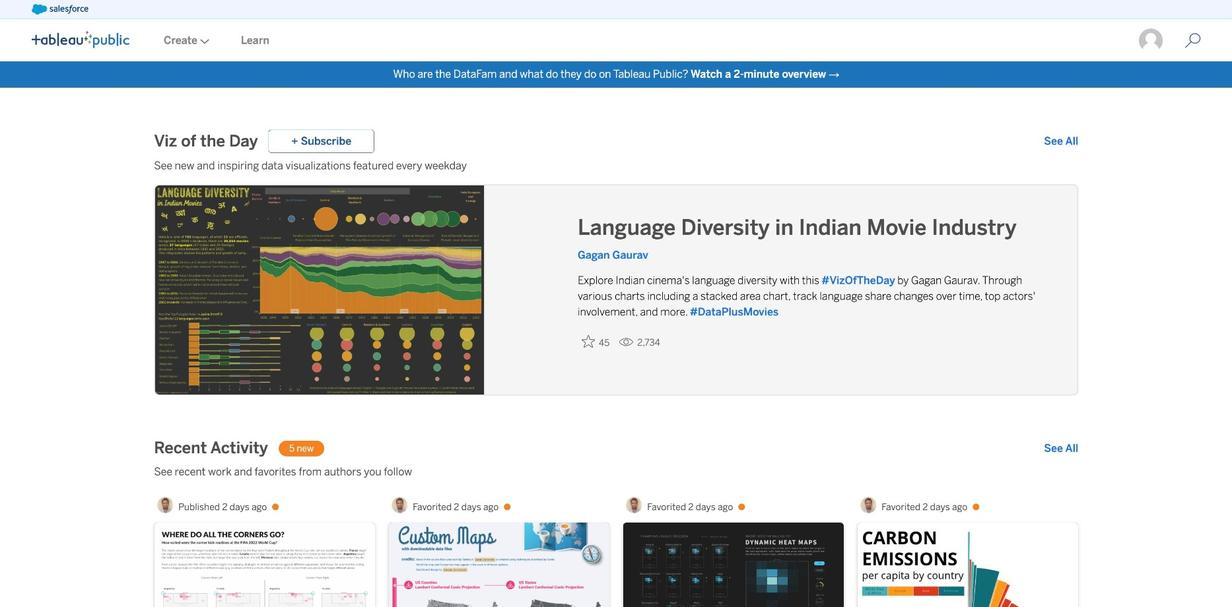 Task type: describe. For each thing, give the bounding box(es) containing it.
gary.orlando image
[[1139, 28, 1165, 54]]

workbook thumbnail image for 1st ben norland icon from the right
[[624, 523, 844, 608]]

see new and inspiring data visualizations featured every weekday element
[[154, 158, 1079, 174]]

recent activity heading
[[154, 438, 268, 460]]

ben norland image
[[861, 498, 877, 514]]

2 ben norland image from the left
[[392, 498, 408, 514]]

workbook thumbnail image for ben norland image
[[858, 523, 1079, 608]]

add favorite image
[[582, 335, 595, 348]]

tableau public viz of the day image
[[155, 186, 485, 397]]

see all recent activity element
[[1045, 441, 1079, 457]]

Add Favorite button
[[578, 331, 614, 353]]

see recent work and favorites from authors you follow element
[[154, 465, 1079, 481]]



Task type: locate. For each thing, give the bounding box(es) containing it.
0 horizontal spatial ben norland image
[[157, 498, 173, 514]]

salesforce logo image
[[32, 4, 88, 15]]

1 ben norland image from the left
[[157, 498, 173, 514]]

1 horizontal spatial ben norland image
[[392, 498, 408, 514]]

3 ben norland image from the left
[[626, 498, 642, 514]]

logo image
[[32, 31, 129, 48]]

3 workbook thumbnail image from the left
[[624, 523, 844, 608]]

viz of the day heading
[[154, 131, 258, 152]]

workbook thumbnail image for 3rd ben norland icon from right
[[155, 523, 375, 608]]

1 workbook thumbnail image from the left
[[155, 523, 375, 608]]

workbook thumbnail image
[[155, 523, 375, 608], [389, 523, 610, 608], [624, 523, 844, 608], [858, 523, 1079, 608]]

2 workbook thumbnail image from the left
[[389, 523, 610, 608]]

4 workbook thumbnail image from the left
[[858, 523, 1079, 608]]

create image
[[198, 39, 209, 44]]

go to search image
[[1170, 33, 1218, 49]]

see all viz of the day element
[[1045, 134, 1079, 149]]

ben norland image
[[157, 498, 173, 514], [392, 498, 408, 514], [626, 498, 642, 514]]

workbook thumbnail image for 2nd ben norland icon from the right
[[389, 523, 610, 608]]

2 horizontal spatial ben norland image
[[626, 498, 642, 514]]



Task type: vqa. For each thing, say whether or not it's contained in the screenshot.
the leftmost Ben Norland icon
yes



